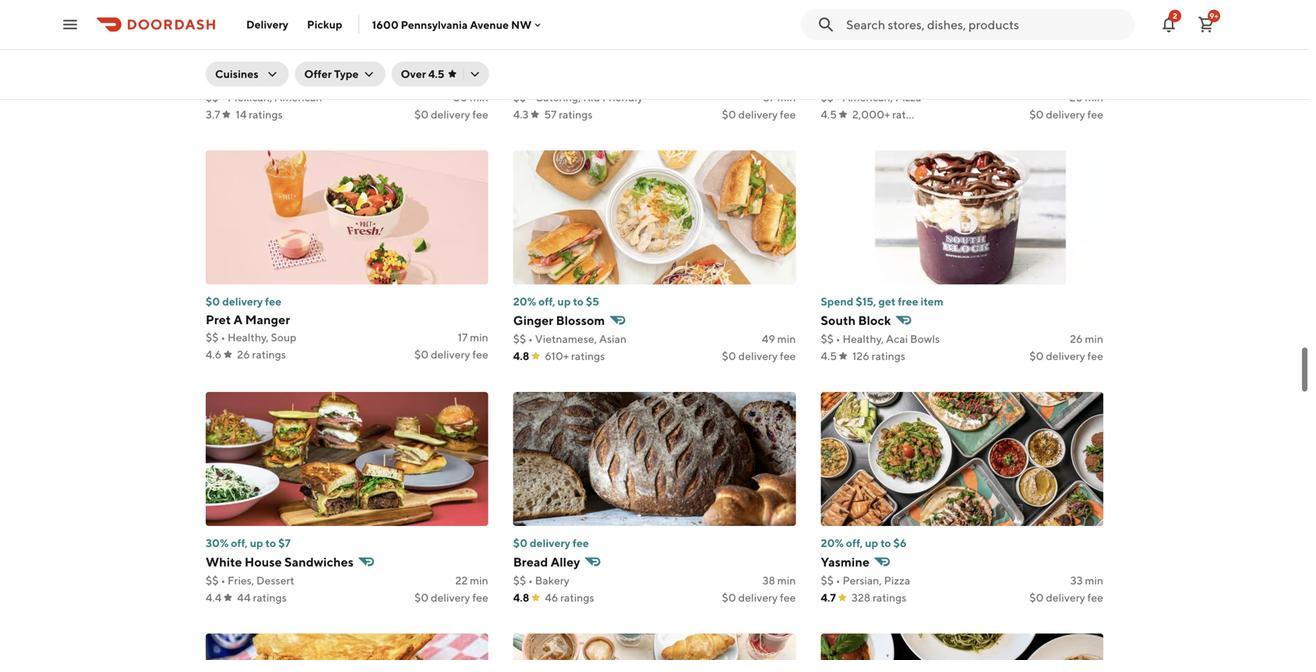 Task type: vqa. For each thing, say whether or not it's contained in the screenshot.


Task type: describe. For each thing, give the bounding box(es) containing it.
$$ for cameron's breakfast cafe
[[206, 91, 219, 104]]

0 vertical spatial $5
[[289, 53, 303, 66]]

$15,
[[856, 295, 877, 308]]

healthy, for 26
[[228, 331, 269, 344]]

$0 delivery fee up bread alley
[[513, 537, 589, 550]]

33 min
[[1071, 574, 1104, 587]]

block
[[858, 313, 891, 328]]

cafe
[[329, 71, 357, 86]]

30 min
[[454, 91, 488, 104]]

type
[[334, 67, 359, 80]]

house
[[245, 555, 282, 569]]

alley
[[551, 555, 580, 569]]

$$ up the 4.6
[[206, 331, 219, 344]]

pret
[[206, 312, 231, 327]]

breakfast
[[270, 71, 326, 86]]

off, for white
[[231, 537, 248, 550]]

ratings for white house sandwiches
[[253, 591, 287, 604]]

delivery for 610+ ratings
[[739, 350, 778, 362]]

delivery for 126 ratings
[[1046, 350, 1086, 362]]

ginger
[[513, 313, 554, 328]]

sandwiches
[[285, 555, 354, 569]]

4.8 for bread alley
[[513, 591, 529, 604]]

46
[[545, 591, 558, 604]]

26 for 26 ratings
[[237, 348, 250, 361]]

$$ • healthy, acai bowls
[[821, 332, 940, 345]]

pickup
[[307, 18, 343, 31]]

delivery up bread alley
[[530, 537, 571, 550]]

$$ • healthy, soup
[[206, 331, 297, 344]]

126
[[853, 350, 870, 362]]

avenue
[[470, 18, 509, 31]]

$$ for south block
[[821, 332, 834, 345]]

$0 delivery fee for 2,000+ ratings
[[1030, 108, 1104, 121]]

• left american,
[[836, 91, 841, 104]]

1 horizontal spatial $5
[[586, 295, 599, 308]]

american
[[275, 91, 322, 104]]

fee for 26 ratings
[[473, 348, 488, 361]]

$0 for 57 ratings
[[722, 108, 736, 121]]

up for house
[[250, 537, 263, 550]]

mexican,
[[228, 91, 272, 104]]

4.4
[[206, 591, 222, 604]]

$6
[[894, 537, 907, 550]]

$0 for 328 ratings
[[1030, 591, 1044, 604]]

610+
[[545, 350, 569, 362]]

persian,
[[843, 574, 882, 587]]

cuisines
[[215, 67, 259, 80]]

spend $10, save $5
[[206, 53, 303, 66]]

26 min
[[1070, 332, 1104, 345]]

vietnamese,
[[535, 332, 597, 345]]

4.7
[[821, 591, 836, 604]]

delivery for 44 ratings
[[431, 591, 470, 604]]

delivery for 46 ratings
[[739, 591, 778, 604]]

4.6
[[206, 348, 222, 361]]

save
[[264, 53, 287, 66]]

610+ ratings
[[545, 350, 605, 362]]

25
[[1070, 91, 1083, 104]]

• up 4.3
[[528, 91, 533, 104]]

$0 for 2,000+ ratings
[[1030, 108, 1044, 121]]

fee for 57 ratings
[[780, 108, 796, 121]]

126 ratings
[[853, 350, 906, 362]]

$$ for ginger blossom
[[513, 332, 526, 345]]

soup
[[271, 331, 297, 344]]

46 ratings
[[545, 591, 594, 604]]

delivery for 14 ratings
[[431, 108, 470, 121]]

pennsylvania
[[401, 18, 468, 31]]

22
[[456, 574, 468, 587]]

25 min
[[1070, 91, 1104, 104]]

fee for 14 ratings
[[473, 108, 488, 121]]

free
[[898, 295, 919, 308]]

4.5 inside button
[[428, 67, 445, 80]]

57 ratings
[[544, 108, 593, 121]]

offer type button
[[295, 62, 385, 87]]

49
[[762, 332, 775, 345]]

asian
[[599, 332, 627, 345]]

$$ • american, pizza
[[821, 91, 922, 104]]

$$ • bakery
[[513, 574, 570, 587]]

south block
[[821, 313, 891, 328]]

$0 for 46 ratings
[[722, 591, 736, 604]]

26 for 26 min
[[1070, 332, 1083, 345]]

fries,
[[228, 574, 254, 587]]

2
[[1173, 11, 1178, 20]]

to for blossom
[[573, 295, 584, 308]]

2 horizontal spatial up
[[865, 537, 879, 550]]

delivery for 328 ratings
[[1046, 591, 1086, 604]]

ginger blossom
[[513, 313, 605, 328]]

fee for 328 ratings
[[1088, 591, 1104, 604]]

$0 for 126 ratings
[[1030, 350, 1044, 362]]

delivery inside '$0 delivery fee pret a manger'
[[222, 295, 263, 308]]

pizza for $$ • american, pizza
[[895, 91, 922, 104]]

min for cameron's breakfast cafe
[[470, 91, 488, 104]]

off, for ginger
[[539, 295, 555, 308]]

nw
[[511, 18, 532, 31]]

fee up alley
[[573, 537, 589, 550]]

2,000+ ratings
[[853, 108, 926, 121]]

delivery button
[[237, 12, 298, 37]]

min for yasmine
[[1085, 574, 1104, 587]]

white house sandwiches
[[206, 555, 354, 569]]

• for bread alley
[[528, 574, 533, 587]]

2,000+
[[853, 108, 890, 121]]

328
[[852, 591, 871, 604]]

bread
[[513, 555, 548, 569]]

offer
[[304, 67, 332, 80]]

9+ button
[[1191, 9, 1222, 40]]

2 horizontal spatial off,
[[846, 537, 863, 550]]

4.8 for ginger blossom
[[513, 350, 529, 362]]

30% off, up to $7
[[206, 537, 291, 550]]

friendly
[[602, 91, 643, 104]]

delivery for 26 ratings
[[431, 348, 470, 361]]

$0 inside '$0 delivery fee pret a manger'
[[206, 295, 220, 308]]

min for south block
[[1085, 332, 1104, 345]]

9+
[[1210, 11, 1219, 20]]

healthy, for 126
[[843, 332, 884, 345]]

$$ left american,
[[821, 91, 834, 104]]



Task type: locate. For each thing, give the bounding box(es) containing it.
$0 delivery fee down 25
[[1030, 108, 1104, 121]]

1 vertical spatial 4.5
[[821, 108, 837, 121]]

min for ginger blossom
[[778, 332, 796, 345]]

1 vertical spatial $5
[[586, 295, 599, 308]]

catering,
[[535, 91, 581, 104]]

pickup button
[[298, 12, 352, 37]]

delivery down the 17
[[431, 348, 470, 361]]

$$ • fries, dessert
[[206, 574, 294, 587]]

a
[[234, 312, 243, 327]]

offer type
[[304, 67, 359, 80]]

$0 delivery fee down 37
[[722, 108, 796, 121]]

4.8 down $$ • bakery
[[513, 591, 529, 604]]

delivery down 25
[[1046, 108, 1086, 121]]

2 horizontal spatial to
[[881, 537, 891, 550]]

dessert
[[256, 574, 294, 587]]

off, up 'yasmine'
[[846, 537, 863, 550]]

spend for cameron's breakfast cafe
[[206, 53, 239, 66]]

1 horizontal spatial off,
[[539, 295, 555, 308]]

$$ • mexican, american
[[206, 91, 322, 104]]

$$ up 4.3
[[513, 91, 526, 104]]

pizza up 328 ratings
[[884, 574, 911, 587]]

delivery
[[246, 18, 288, 31]]

$$ up 4.4
[[206, 574, 219, 587]]

4.5 right the over
[[428, 67, 445, 80]]

0 horizontal spatial spend
[[206, 53, 239, 66]]

$$ • persian, pizza
[[821, 574, 911, 587]]

1 horizontal spatial 26
[[1070, 332, 1083, 345]]

delivery for 2,000+ ratings
[[1046, 108, 1086, 121]]

• for ginger blossom
[[528, 332, 533, 345]]

• for yasmine
[[836, 574, 841, 587]]

20% up 'yasmine'
[[821, 537, 844, 550]]

min for white house sandwiches
[[470, 574, 488, 587]]

spend up south
[[821, 295, 854, 308]]

$0 delivery fee for 14 ratings
[[415, 108, 488, 121]]

ratings for yasmine
[[873, 591, 907, 604]]

healthy, down a
[[228, 331, 269, 344]]

healthy, up 126
[[843, 332, 884, 345]]

fee for 44 ratings
[[473, 591, 488, 604]]

to for house
[[265, 537, 276, 550]]

fee for 2,000+ ratings
[[1088, 108, 1104, 121]]

ratings down $$ • vietnamese, asian
[[571, 350, 605, 362]]

$0 delivery fee pret a manger
[[206, 295, 290, 327]]

delivery down 49
[[739, 350, 778, 362]]

$7
[[278, 537, 291, 550]]

pizza for $$ • persian, pizza
[[884, 574, 911, 587]]

0 horizontal spatial up
[[250, 537, 263, 550]]

$0
[[415, 108, 429, 121], [722, 108, 736, 121], [1030, 108, 1044, 121], [206, 295, 220, 308], [415, 348, 429, 361], [722, 350, 736, 362], [1030, 350, 1044, 362], [513, 537, 528, 550], [415, 591, 429, 604], [722, 591, 736, 604], [1030, 591, 1044, 604]]

$$ down ginger
[[513, 332, 526, 345]]

delivery down 22
[[431, 591, 470, 604]]

0 horizontal spatial 26
[[237, 348, 250, 361]]

fee down 30 min
[[473, 108, 488, 121]]

fee down 38 min
[[780, 591, 796, 604]]

min for bread alley
[[778, 574, 796, 587]]

• for white house sandwiches
[[221, 574, 225, 587]]

$0 delivery fee down 22
[[415, 591, 488, 604]]

0 horizontal spatial off,
[[231, 537, 248, 550]]

0 horizontal spatial to
[[265, 537, 276, 550]]

49 min
[[762, 332, 796, 345]]

yasmine
[[821, 555, 870, 569]]

ratings for cameron's breakfast cafe
[[249, 108, 283, 121]]

• down bread
[[528, 574, 533, 587]]

get
[[879, 295, 896, 308]]

4.5 left 2,000+
[[821, 108, 837, 121]]

33
[[1071, 574, 1083, 587]]

$$ for yasmine
[[821, 574, 834, 587]]

1 horizontal spatial 20%
[[821, 537, 844, 550]]

to left "$7"
[[265, 537, 276, 550]]

ratings down soup
[[252, 348, 286, 361]]

0 vertical spatial 4.5
[[428, 67, 445, 80]]

22 min
[[456, 574, 488, 587]]

fee for 610+ ratings
[[780, 350, 796, 362]]

kid
[[583, 91, 600, 104]]

up for blossom
[[558, 295, 571, 308]]

$0 delivery fee for 126 ratings
[[1030, 350, 1104, 362]]

to left $6
[[881, 537, 891, 550]]

bakery
[[535, 574, 570, 587]]

44
[[237, 591, 251, 604]]

1 horizontal spatial healthy,
[[843, 332, 884, 345]]

0 vertical spatial 4.8
[[513, 350, 529, 362]]

off,
[[539, 295, 555, 308], [231, 537, 248, 550], [846, 537, 863, 550]]

$0 delivery fee for 328 ratings
[[1030, 591, 1104, 604]]

ratings for south block
[[872, 350, 906, 362]]

1 4.8 from the top
[[513, 350, 529, 362]]

30
[[454, 91, 468, 104]]

over 4.5 button
[[392, 62, 489, 87]]

$0 for 44 ratings
[[415, 591, 429, 604]]

$$ down south
[[821, 332, 834, 345]]

delivery down 33
[[1046, 591, 1086, 604]]

ratings down "$$ • catering, kid friendly"
[[559, 108, 593, 121]]

pizza
[[895, 91, 922, 104], [884, 574, 911, 587]]

spend for south block
[[821, 295, 854, 308]]

1600 pennsylvania avenue nw
[[372, 18, 532, 31]]

0 horizontal spatial $5
[[289, 53, 303, 66]]

fee down 17 min
[[473, 348, 488, 361]]

26 ratings
[[237, 348, 286, 361]]

$5 up breakfast
[[289, 53, 303, 66]]

$10,
[[241, 53, 262, 66]]

1 vertical spatial 4.8
[[513, 591, 529, 604]]

american,
[[843, 91, 893, 104]]

ratings
[[249, 108, 283, 121], [559, 108, 593, 121], [893, 108, 926, 121], [252, 348, 286, 361], [571, 350, 605, 362], [872, 350, 906, 362], [253, 591, 287, 604], [561, 591, 594, 604], [873, 591, 907, 604]]

fee inside '$0 delivery fee pret a manger'
[[265, 295, 282, 308]]

ratings for bread alley
[[561, 591, 594, 604]]

bowls
[[910, 332, 940, 345]]

delivery
[[431, 108, 470, 121], [739, 108, 778, 121], [1046, 108, 1086, 121], [222, 295, 263, 308], [431, 348, 470, 361], [739, 350, 778, 362], [1046, 350, 1086, 362], [530, 537, 571, 550], [431, 591, 470, 604], [739, 591, 778, 604], [1046, 591, 1086, 604]]

$0 delivery fee for 610+ ratings
[[722, 350, 796, 362]]

20% for ginger blossom
[[513, 295, 536, 308]]

• for south block
[[836, 332, 841, 345]]

17
[[458, 331, 468, 344]]

ratings right 2,000+
[[893, 108, 926, 121]]

0 vertical spatial 26
[[1070, 332, 1083, 345]]

$$ up 4.7
[[821, 574, 834, 587]]

up up "ginger blossom"
[[558, 295, 571, 308]]

4.8 left 610+ at bottom
[[513, 350, 529, 362]]

20%
[[513, 295, 536, 308], [821, 537, 844, 550]]

$0 delivery fee for 46 ratings
[[722, 591, 796, 604]]

bread alley
[[513, 555, 580, 569]]

0 vertical spatial spend
[[206, 53, 239, 66]]

$0 delivery fee down 33
[[1030, 591, 1104, 604]]

4.3
[[513, 108, 529, 121]]

30%
[[206, 537, 229, 550]]

spend $15, get free item
[[821, 295, 944, 308]]

4.5 for 2,000+ ratings
[[821, 108, 837, 121]]

$0 for 610+ ratings
[[722, 350, 736, 362]]

2 vertical spatial 4.5
[[821, 350, 837, 362]]

fee for 126 ratings
[[1088, 350, 1104, 362]]

$0 delivery fee for 26 ratings
[[415, 348, 488, 361]]

1 horizontal spatial spend
[[821, 295, 854, 308]]

cameron's
[[206, 71, 268, 86]]

ratings right 46 on the left of page
[[561, 591, 594, 604]]

$0 delivery fee down the 17
[[415, 348, 488, 361]]

•
[[221, 91, 225, 104], [528, 91, 533, 104], [836, 91, 841, 104], [221, 331, 225, 344], [528, 332, 533, 345], [836, 332, 841, 345], [221, 574, 225, 587], [528, 574, 533, 587], [836, 574, 841, 587]]

open menu image
[[61, 15, 80, 34]]

ratings down dessert
[[253, 591, 287, 604]]

1 items, open order cart image
[[1197, 15, 1216, 34]]

acai
[[886, 332, 908, 345]]

ratings right '328' at bottom
[[873, 591, 907, 604]]

$5 up the blossom
[[586, 295, 599, 308]]

3.7
[[206, 108, 220, 121]]

delivery down '38'
[[739, 591, 778, 604]]

20% off, up to $6
[[821, 537, 907, 550]]

$$ • catering, kid friendly
[[513, 91, 643, 104]]

over 4.5
[[401, 67, 445, 80]]

4.8
[[513, 350, 529, 362], [513, 591, 529, 604]]

manger
[[245, 312, 290, 327]]

1 vertical spatial 20%
[[821, 537, 844, 550]]

off, right 30%
[[231, 537, 248, 550]]

fee down 37 min
[[780, 108, 796, 121]]

$$ for white house sandwiches
[[206, 574, 219, 587]]

fee up "manger"
[[265, 295, 282, 308]]

ratings down $$ • healthy, acai bowls
[[872, 350, 906, 362]]

4.5 left 126
[[821, 350, 837, 362]]

fee down 22 min
[[473, 591, 488, 604]]

1 horizontal spatial to
[[573, 295, 584, 308]]

delivery down 37
[[739, 108, 778, 121]]

fee
[[473, 108, 488, 121], [780, 108, 796, 121], [1088, 108, 1104, 121], [265, 295, 282, 308], [473, 348, 488, 361], [780, 350, 796, 362], [1088, 350, 1104, 362], [573, 537, 589, 550], [473, 591, 488, 604], [780, 591, 796, 604], [1088, 591, 1104, 604]]

$0 for 14 ratings
[[415, 108, 429, 121]]

• down pret at the left top of the page
[[221, 331, 225, 344]]

delivery down 26 min
[[1046, 350, 1086, 362]]

delivery down "30"
[[431, 108, 470, 121]]

57
[[544, 108, 557, 121]]

1 vertical spatial spend
[[821, 295, 854, 308]]

up left $6
[[865, 537, 879, 550]]

item
[[921, 295, 944, 308]]

0 vertical spatial pizza
[[895, 91, 922, 104]]

white
[[206, 555, 242, 569]]

delivery up a
[[222, 295, 263, 308]]

38 min
[[763, 574, 796, 587]]

fee down 33 min on the right
[[1088, 591, 1104, 604]]

pizza up '2,000+ ratings' at top right
[[895, 91, 922, 104]]

$$ up 3.7
[[206, 91, 219, 104]]

0 vertical spatial 20%
[[513, 295, 536, 308]]

notification bell image
[[1160, 15, 1179, 34]]

ratings for ginger blossom
[[571, 350, 605, 362]]

$$
[[206, 91, 219, 104], [513, 91, 526, 104], [821, 91, 834, 104], [206, 331, 219, 344], [513, 332, 526, 345], [821, 332, 834, 345], [206, 574, 219, 587], [513, 574, 526, 587], [821, 574, 834, 587]]

up
[[558, 295, 571, 308], [250, 537, 263, 550], [865, 537, 879, 550]]

delivery for 57 ratings
[[739, 108, 778, 121]]

14
[[236, 108, 247, 121]]

off, up "ginger blossom"
[[539, 295, 555, 308]]

20% for yasmine
[[821, 537, 844, 550]]

• down ginger
[[528, 332, 533, 345]]

fee for 46 ratings
[[780, 591, 796, 604]]

$0 delivery fee for 57 ratings
[[722, 108, 796, 121]]

0 horizontal spatial 20%
[[513, 295, 536, 308]]

fee down 25 min
[[1088, 108, 1104, 121]]

$0 delivery fee for 44 ratings
[[415, 591, 488, 604]]

spend up cuisines
[[206, 53, 239, 66]]

0 horizontal spatial healthy,
[[228, 331, 269, 344]]

fee down 49 min
[[780, 350, 796, 362]]

• up 4.7
[[836, 574, 841, 587]]

• down cameron's
[[221, 91, 225, 104]]

south
[[821, 313, 856, 328]]

20% up ginger
[[513, 295, 536, 308]]

20% off, up to $5
[[513, 295, 599, 308]]

2 4.8 from the top
[[513, 591, 529, 604]]

• left fries,
[[221, 574, 225, 587]]

$0 delivery fee down 49
[[722, 350, 796, 362]]

$$ down bread
[[513, 574, 526, 587]]

to
[[573, 295, 584, 308], [265, 537, 276, 550], [881, 537, 891, 550]]

1600
[[372, 18, 399, 31]]

44 ratings
[[237, 591, 287, 604]]

ratings down $$ • mexican, american
[[249, 108, 283, 121]]

14 ratings
[[236, 108, 283, 121]]

1 vertical spatial pizza
[[884, 574, 911, 587]]

Store search: begin typing to search for stores available on DoorDash text field
[[847, 16, 1126, 33]]

$0 delivery fee down 26 min
[[1030, 350, 1104, 362]]

• for cameron's breakfast cafe
[[221, 91, 225, 104]]

$0 for 26 ratings
[[415, 348, 429, 361]]

up up house
[[250, 537, 263, 550]]

4.5 for 126 ratings
[[821, 350, 837, 362]]

$0 delivery fee down '38'
[[722, 591, 796, 604]]

1 horizontal spatial up
[[558, 295, 571, 308]]

healthy,
[[228, 331, 269, 344], [843, 332, 884, 345]]

• down south
[[836, 332, 841, 345]]

fee down 26 min
[[1088, 350, 1104, 362]]

cuisines button
[[206, 62, 289, 87]]

$0 delivery fee down "30"
[[415, 108, 488, 121]]

17 min
[[458, 331, 488, 344]]

to up the blossom
[[573, 295, 584, 308]]

1 vertical spatial 26
[[237, 348, 250, 361]]

37 min
[[764, 91, 796, 104]]

$0 delivery fee
[[415, 108, 488, 121], [722, 108, 796, 121], [1030, 108, 1104, 121], [415, 348, 488, 361], [722, 350, 796, 362], [1030, 350, 1104, 362], [513, 537, 589, 550], [415, 591, 488, 604], [722, 591, 796, 604], [1030, 591, 1104, 604]]

$$ for bread alley
[[513, 574, 526, 587]]



